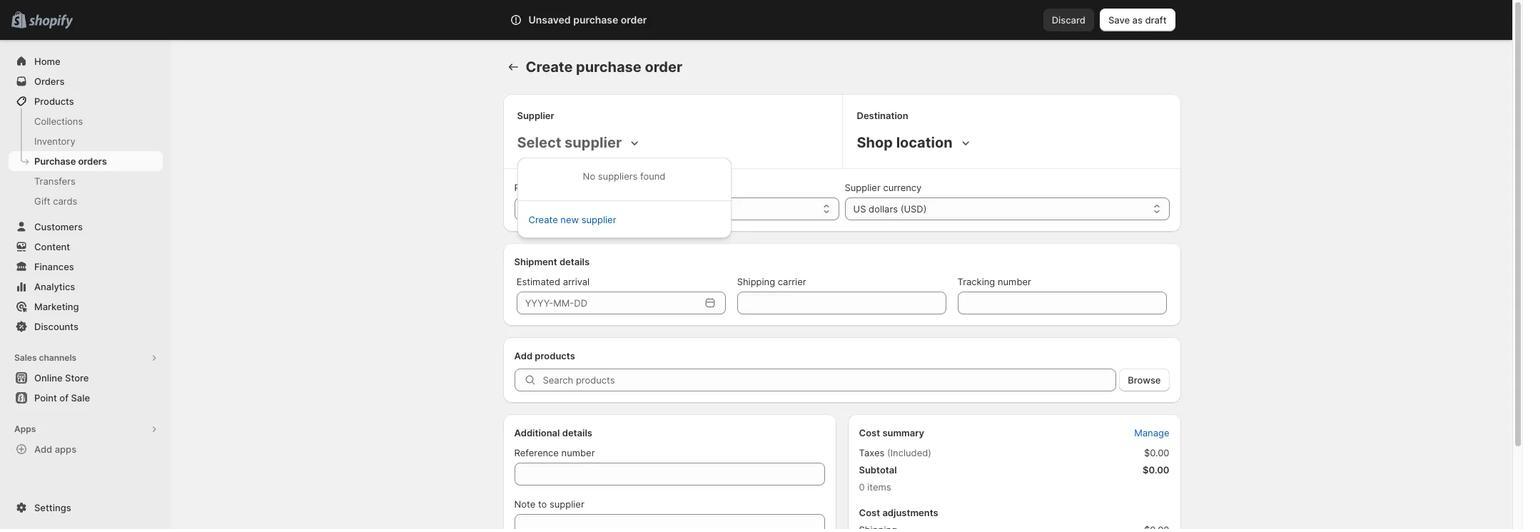 Task type: describe. For each thing, give the bounding box(es) containing it.
tracking number
[[957, 276, 1031, 288]]

supplier for create new supplier
[[581, 214, 616, 226]]

add apps button
[[9, 440, 163, 460]]

collections
[[34, 116, 83, 127]]

reference
[[514, 447, 559, 459]]

marketing
[[34, 301, 79, 313]]

additional
[[514, 428, 560, 439]]

save
[[1108, 14, 1130, 26]]

currency
[[883, 182, 922, 193]]

adjustments
[[882, 507, 938, 519]]

cost summary
[[859, 428, 924, 439]]

discard
[[1052, 14, 1085, 26]]

content
[[34, 241, 70, 253]]

number for tracking number
[[998, 276, 1031, 288]]

taxes (included)
[[859, 447, 931, 459]]

gift cards
[[34, 196, 77, 207]]

point of sale
[[34, 393, 90, 404]]

select supplier button
[[514, 131, 645, 154]]

browse button
[[1119, 369, 1169, 392]]

$0.00 for taxes
[[1144, 447, 1169, 459]]

note
[[514, 499, 535, 510]]

shop location button
[[854, 131, 975, 154]]

products
[[34, 96, 74, 107]]

online store
[[34, 373, 89, 384]]

Reference number text field
[[514, 463, 825, 486]]

supplier for note to supplier
[[550, 499, 584, 510]]

apps
[[55, 444, 76, 455]]

suppliers
[[598, 171, 638, 182]]

destination
[[857, 110, 908, 121]]

sales channels
[[14, 353, 76, 363]]

browse
[[1128, 375, 1161, 386]]

add for add apps
[[34, 444, 52, 455]]

content link
[[9, 237, 163, 257]]

supplier currency
[[845, 182, 922, 193]]

apps
[[14, 424, 36, 435]]

Note to supplier text field
[[514, 515, 825, 530]]

transfers link
[[9, 171, 163, 191]]

order for create purchase order
[[645, 59, 682, 76]]

search button
[[549, 9, 963, 31]]

analytics link
[[9, 277, 163, 297]]

gift
[[34, 196, 50, 207]]

shipment
[[514, 256, 557, 268]]

arrival
[[563, 276, 590, 288]]

estimated
[[517, 276, 560, 288]]

location
[[896, 134, 953, 151]]

shop location
[[857, 134, 953, 151]]

of
[[59, 393, 68, 404]]

create purchase order
[[526, 59, 682, 76]]

none
[[523, 203, 546, 215]]

products link
[[9, 91, 163, 111]]

supplier for supplier
[[517, 110, 554, 121]]

supplier inside dropdown button
[[565, 134, 622, 151]]

create new supplier
[[529, 214, 616, 226]]

inventory link
[[9, 131, 163, 151]]

sales
[[14, 353, 37, 363]]

found
[[640, 171, 665, 182]]

purchase for unsaved
[[573, 14, 618, 26]]

save as draft
[[1108, 14, 1167, 26]]

manage button
[[1126, 423, 1178, 443]]

purchase orders
[[34, 156, 107, 167]]

orders link
[[9, 71, 163, 91]]

purchase
[[34, 156, 76, 167]]

channels
[[39, 353, 76, 363]]

search
[[573, 14, 603, 26]]

taxes
[[859, 447, 885, 459]]

gift cards link
[[9, 191, 163, 211]]

to
[[538, 499, 547, 510]]

tracking
[[957, 276, 995, 288]]

point of sale link
[[9, 388, 163, 408]]

discounts
[[34, 321, 78, 333]]

number for reference number
[[561, 447, 595, 459]]

(usd)
[[900, 203, 927, 215]]

settings
[[34, 502, 71, 514]]

dollars
[[869, 203, 898, 215]]

shipping
[[737, 276, 775, 288]]

Shipping carrier text field
[[737, 292, 946, 315]]

create for create new supplier
[[529, 214, 558, 226]]

Estimated arrival text field
[[517, 292, 700, 315]]

cards
[[53, 196, 77, 207]]

$0.00 for subtotal
[[1143, 465, 1169, 476]]

Tracking number text field
[[957, 292, 1167, 315]]

online
[[34, 373, 63, 384]]

payment terms (optional)
[[514, 182, 625, 193]]

inventory
[[34, 136, 75, 147]]

as
[[1132, 14, 1143, 26]]

products
[[535, 350, 575, 362]]



Task type: locate. For each thing, give the bounding box(es) containing it.
no suppliers found
[[583, 171, 665, 182]]

1 vertical spatial supplier
[[845, 182, 881, 193]]

cost for cost adjustments
[[859, 507, 880, 519]]

0 horizontal spatial number
[[561, 447, 595, 459]]

0 vertical spatial purchase
[[573, 14, 618, 26]]

supplier up no
[[565, 134, 622, 151]]

manage
[[1134, 428, 1169, 439]]

select supplier
[[517, 134, 622, 151]]

number
[[998, 276, 1031, 288], [561, 447, 595, 459]]

0 vertical spatial cost
[[859, 428, 880, 439]]

order
[[621, 14, 647, 26], [645, 59, 682, 76]]

number down additional details
[[561, 447, 595, 459]]

save as draft button
[[1100, 9, 1175, 31]]

collections link
[[9, 111, 163, 131]]

0 vertical spatial supplier
[[517, 110, 554, 121]]

supplier
[[517, 110, 554, 121], [845, 182, 881, 193]]

details up the reference number
[[562, 428, 592, 439]]

1 vertical spatial create
[[529, 214, 558, 226]]

new
[[561, 214, 579, 226]]

0 items
[[859, 482, 891, 493]]

0 vertical spatial create
[[526, 59, 573, 76]]

settings link
[[9, 498, 163, 518]]

us dollars (usd)
[[853, 203, 927, 215]]

2 cost from the top
[[859, 507, 880, 519]]

1 vertical spatial number
[[561, 447, 595, 459]]

0 vertical spatial add
[[514, 350, 532, 362]]

orders
[[78, 156, 107, 167]]

0 horizontal spatial add
[[34, 444, 52, 455]]

1 vertical spatial purchase
[[576, 59, 641, 76]]

add inside button
[[34, 444, 52, 455]]

1 vertical spatial supplier
[[581, 214, 616, 226]]

unsaved purchase order
[[529, 14, 647, 26]]

1 vertical spatial $0.00
[[1143, 465, 1169, 476]]

unsaved
[[529, 14, 571, 26]]

add left products
[[514, 350, 532, 362]]

add for add products
[[514, 350, 532, 362]]

shopify image
[[29, 15, 73, 29]]

carrier
[[778, 276, 806, 288]]

1 horizontal spatial add
[[514, 350, 532, 362]]

cost adjustments
[[859, 507, 938, 519]]

terms
[[555, 182, 580, 193]]

shop
[[857, 134, 893, 151]]

purchase right the unsaved
[[573, 14, 618, 26]]

purchase orders link
[[9, 151, 163, 171]]

(optional)
[[583, 182, 625, 193]]

create down the unsaved
[[526, 59, 573, 76]]

1 cost from the top
[[859, 428, 880, 439]]

0 vertical spatial order
[[621, 14, 647, 26]]

1 vertical spatial details
[[562, 428, 592, 439]]

1 horizontal spatial number
[[998, 276, 1031, 288]]

add apps
[[34, 444, 76, 455]]

shipping carrier
[[737, 276, 806, 288]]

create left "new"
[[529, 214, 558, 226]]

supplier right to
[[550, 499, 584, 510]]

add left apps
[[34, 444, 52, 455]]

estimated arrival
[[517, 276, 590, 288]]

1 vertical spatial cost
[[859, 507, 880, 519]]

(included)
[[887, 447, 931, 459]]

supplier
[[565, 134, 622, 151], [581, 214, 616, 226], [550, 499, 584, 510]]

finances link
[[9, 257, 163, 277]]

create inside button
[[529, 214, 558, 226]]

apps button
[[9, 420, 163, 440]]

us
[[853, 203, 866, 215]]

finances
[[34, 261, 74, 273]]

supplier right "new"
[[581, 214, 616, 226]]

orders
[[34, 76, 65, 87]]

add products
[[514, 350, 575, 362]]

store
[[65, 373, 89, 384]]

1 horizontal spatial supplier
[[845, 182, 881, 193]]

home link
[[9, 51, 163, 71]]

supplier for supplier currency
[[845, 182, 881, 193]]

online store button
[[0, 368, 171, 388]]

details up arrival
[[559, 256, 590, 268]]

home
[[34, 56, 60, 67]]

supplier up us in the top right of the page
[[845, 182, 881, 193]]

draft
[[1145, 14, 1167, 26]]

number right tracking
[[998, 276, 1031, 288]]

transfers
[[34, 176, 75, 187]]

items
[[867, 482, 891, 493]]

note to supplier
[[514, 499, 584, 510]]

cost up taxes
[[859, 428, 880, 439]]

create for create purchase order
[[526, 59, 573, 76]]

0 horizontal spatial supplier
[[517, 110, 554, 121]]

reference number
[[514, 447, 595, 459]]

payment
[[514, 182, 553, 193]]

0 vertical spatial number
[[998, 276, 1031, 288]]

discounts link
[[9, 317, 163, 337]]

supplier inside button
[[581, 214, 616, 226]]

purchase down search
[[576, 59, 641, 76]]

point
[[34, 393, 57, 404]]

1 vertical spatial add
[[34, 444, 52, 455]]

0
[[859, 482, 865, 493]]

subtotal
[[859, 465, 897, 476]]

purchase for create
[[576, 59, 641, 76]]

supplier up the select
[[517, 110, 554, 121]]

0 vertical spatial details
[[559, 256, 590, 268]]

summary
[[882, 428, 924, 439]]

cost for cost summary
[[859, 428, 880, 439]]

order for unsaved purchase order
[[621, 14, 647, 26]]

cost down 0 items
[[859, 507, 880, 519]]

0 vertical spatial supplier
[[565, 134, 622, 151]]

sale
[[71, 393, 90, 404]]

1 vertical spatial order
[[645, 59, 682, 76]]

discard link
[[1043, 9, 1094, 31]]

details for shipment details
[[559, 256, 590, 268]]

marketing link
[[9, 297, 163, 317]]

analytics
[[34, 281, 75, 293]]

details for additional details
[[562, 428, 592, 439]]

customers
[[34, 221, 83, 233]]

0 vertical spatial $0.00
[[1144, 447, 1169, 459]]

no
[[583, 171, 595, 182]]

2 vertical spatial supplier
[[550, 499, 584, 510]]

Search products text field
[[543, 369, 1116, 392]]



Task type: vqa. For each thing, say whether or not it's contained in the screenshot.
Unsaved changes
no



